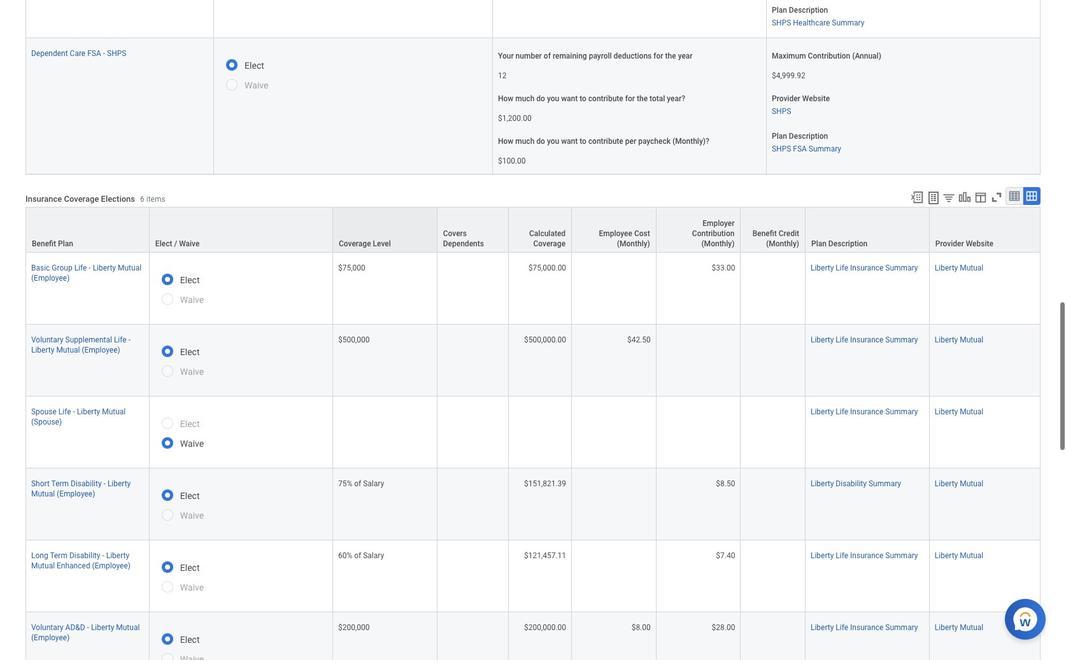 Task type: locate. For each thing, give the bounding box(es) containing it.
$8.00
[[632, 624, 651, 633]]

5 liberty life insurance summary from the top
[[811, 624, 918, 633]]

liberty mutual link
[[935, 261, 984, 273], [935, 333, 984, 345], [935, 405, 984, 417], [935, 477, 984, 489], [935, 549, 984, 561], [935, 621, 984, 633]]

benefit inside benefit credit (monthly)
[[753, 230, 777, 238]]

2 how from the top
[[498, 137, 514, 146]]

website down click to view/edit grid preferences image
[[966, 240, 994, 249]]

(employee) inside basic group life - liberty mutual (employee)
[[31, 274, 70, 283]]

(monthly) down credit on the right of the page
[[766, 240, 799, 249]]

table image
[[1008, 190, 1021, 203]]

$8.50
[[716, 480, 735, 489]]

contribute for for
[[588, 94, 623, 103]]

liberty life insurance summary inside elect row
[[811, 624, 918, 633]]

to
[[580, 94, 587, 103], [580, 137, 587, 146]]

liberty mutual link for $8.50
[[935, 477, 984, 489]]

(monthly) inside benefit credit (monthly)
[[766, 240, 799, 249]]

0 vertical spatial salary
[[363, 480, 384, 489]]

contribution
[[808, 51, 851, 60], [692, 230, 735, 238]]

(monthly) for credit
[[766, 240, 799, 249]]

term up enhanced
[[50, 552, 67, 561]]

you up how much do you want to contribute per paycheck (monthly)? element
[[547, 137, 559, 146]]

5 liberty life insurance summary link from the top
[[811, 621, 918, 633]]

liberty life insurance summary link
[[811, 261, 918, 273], [811, 333, 918, 345], [811, 405, 918, 417], [811, 549, 918, 561], [811, 621, 918, 633]]

1 vertical spatial benefit
[[32, 240, 56, 249]]

$33.00
[[712, 264, 735, 273]]

dependent
[[31, 49, 68, 58]]

elect for voluntary supplemental life - liberty mutual  (employee)
[[180, 347, 200, 358]]

2 vertical spatial of
[[354, 552, 361, 561]]

to up how much do you want to contribute per paycheck (monthly)? element
[[580, 137, 587, 146]]

care
[[70, 49, 85, 58]]

voluntary supplemental life - liberty mutual  (employee) link
[[31, 333, 131, 355]]

$1,200.00
[[498, 114, 532, 123]]

0 vertical spatial provider
[[772, 94, 801, 103]]

1 horizontal spatial for
[[654, 51, 663, 60]]

voluntary ad&d - liberty mutual (employee)
[[31, 624, 140, 643]]

benefit left credit on the right of the page
[[753, 230, 777, 238]]

$7.40
[[716, 552, 735, 561]]

2 much from the top
[[515, 137, 535, 146]]

contribution for employer
[[692, 230, 735, 238]]

contribute up how much do you want to contribute for the total year? element
[[588, 94, 623, 103]]

0 vertical spatial website
[[802, 94, 830, 103]]

want
[[561, 94, 578, 103], [561, 137, 578, 146]]

employee cost (monthly)
[[599, 230, 650, 249]]

-
[[103, 49, 105, 58], [89, 264, 91, 273], [128, 336, 131, 345], [73, 408, 75, 417], [104, 480, 106, 489], [102, 552, 104, 561], [87, 624, 89, 633]]

term inside short term disability - liberty mutual  (employee)
[[51, 480, 69, 489]]

you up how much do you want to contribute for the total year? element
[[547, 94, 559, 103]]

elect for short term disability - liberty mutual  (employee)
[[180, 491, 200, 502]]

disability inside long term disability - liberty mutual enhanced (employee)
[[69, 552, 100, 561]]

(monthly) down cost
[[617, 240, 650, 249]]

voluntary
[[31, 336, 63, 345], [31, 624, 63, 633]]

(employee) inside long term disability - liberty mutual enhanced (employee)
[[92, 562, 131, 571]]

benefit for benefit plan
[[32, 240, 56, 249]]

liberty inside spouse life - liberty mutual (spouse)
[[77, 408, 100, 417]]

basic
[[31, 264, 50, 273]]

benefit credit (monthly)
[[753, 230, 799, 249]]

life
[[74, 264, 87, 273], [836, 264, 849, 273], [114, 336, 127, 345], [836, 336, 849, 345], [58, 408, 71, 417], [836, 408, 849, 417], [836, 552, 849, 561], [836, 624, 849, 633]]

the left total on the top
[[637, 94, 648, 103]]

provider up shps link
[[772, 94, 801, 103]]

0 horizontal spatial for
[[625, 94, 635, 103]]

4 liberty mutual from the top
[[935, 480, 984, 489]]

60% of salary
[[338, 552, 384, 561]]

maximum contribution (annual) element
[[772, 64, 931, 81]]

do
[[537, 94, 545, 103], [537, 137, 545, 146]]

of right number
[[544, 51, 551, 60]]

0 vertical spatial you
[[547, 94, 559, 103]]

benefit for benefit credit (monthly)
[[753, 230, 777, 238]]

for right deductions
[[654, 51, 663, 60]]

5 liberty mutual from the top
[[935, 552, 984, 561]]

year?
[[667, 94, 685, 103]]

- inside voluntary ad&d - liberty mutual (employee)
[[87, 624, 89, 633]]

0 horizontal spatial contribution
[[692, 230, 735, 238]]

how
[[498, 94, 514, 103], [498, 137, 514, 146]]

provider down select to filter grid data image
[[936, 240, 964, 249]]

voluntary left supplemental
[[31, 336, 63, 345]]

employee
[[599, 230, 632, 238]]

view election package - expand/collapse chart image
[[958, 191, 972, 205]]

3 liberty mutual from the top
[[935, 408, 984, 417]]

0 vertical spatial how
[[498, 94, 514, 103]]

6 liberty mutual link from the top
[[935, 621, 984, 633]]

how up $1,200.00 at left
[[498, 94, 514, 103]]

(monthly) inside employer contribution (monthly)
[[702, 240, 735, 249]]

1 to from the top
[[580, 94, 587, 103]]

summary
[[832, 18, 865, 27], [809, 144, 841, 153], [886, 264, 918, 273], [886, 336, 918, 345], [886, 408, 918, 417], [869, 480, 901, 489], [886, 552, 918, 561], [886, 624, 918, 633]]

provider website inside popup button
[[936, 240, 994, 249]]

want for $100.00
[[561, 137, 578, 146]]

1 much from the top
[[515, 94, 535, 103]]

enhanced
[[57, 562, 90, 571]]

(spouse)
[[31, 418, 62, 427]]

mutual inside voluntary ad&d - liberty mutual (employee)
[[116, 624, 140, 633]]

60% of salary element
[[338, 549, 384, 561]]

0 horizontal spatial (monthly)
[[617, 240, 650, 249]]

2 to from the top
[[580, 137, 587, 146]]

how up $100.00
[[498, 137, 514, 146]]

0 vertical spatial do
[[537, 94, 545, 103]]

12
[[498, 71, 507, 80]]

$75,000.00
[[529, 264, 566, 273]]

cell
[[25, 0, 214, 38], [214, 0, 493, 38], [493, 0, 767, 38], [437, 253, 509, 325], [572, 253, 657, 325], [741, 253, 806, 325], [437, 325, 509, 397], [657, 325, 741, 397], [741, 325, 806, 397], [333, 397, 437, 469], [437, 397, 509, 469], [509, 397, 572, 469], [572, 397, 657, 469], [657, 397, 741, 469], [741, 397, 806, 469], [437, 469, 509, 541], [572, 469, 657, 541], [741, 469, 806, 541], [437, 541, 509, 613], [572, 541, 657, 613], [741, 541, 806, 613], [437, 613, 509, 661], [741, 613, 806, 661]]

2 vertical spatial description
[[829, 240, 868, 249]]

mutual inside basic group life - liberty mutual (employee)
[[118, 264, 141, 273]]

1 vertical spatial fsa
[[793, 144, 807, 153]]

summary inside liberty disability summary link
[[869, 480, 901, 489]]

waive for basic group life - liberty mutual (employee)
[[180, 295, 204, 305]]

shps
[[772, 18, 791, 27], [107, 49, 126, 58], [772, 107, 791, 116], [772, 144, 791, 153]]

2 you from the top
[[547, 137, 559, 146]]

short term disability - liberty mutual  (employee) link
[[31, 477, 131, 499]]

much up $1,200.00 at left
[[515, 94, 535, 103]]

provider website
[[772, 94, 830, 103], [936, 240, 994, 249]]

(employee) inside voluntary supplemental life - liberty mutual  (employee)
[[82, 346, 120, 355]]

0 vertical spatial want
[[561, 94, 578, 103]]

1 do from the top
[[537, 94, 545, 103]]

1 vertical spatial want
[[561, 137, 578, 146]]

disability
[[71, 480, 102, 489], [836, 480, 867, 489], [69, 552, 100, 561]]

your number of remaining payroll deductions for the year
[[498, 51, 693, 60]]

waive inside elect / waive 'popup button'
[[179, 240, 200, 249]]

1 vertical spatial plan description
[[772, 132, 828, 141]]

elect for voluntary ad&d - liberty mutual (employee)
[[180, 635, 200, 645]]

- inside voluntary supplemental life - liberty mutual  (employee)
[[128, 336, 131, 345]]

description for fsa
[[789, 132, 828, 141]]

1 liberty life insurance summary from the top
[[811, 264, 918, 273]]

0 vertical spatial fsa
[[87, 49, 101, 58]]

2 contribute from the top
[[588, 137, 623, 146]]

life for fourth the liberty life insurance summary link from the bottom
[[836, 336, 849, 345]]

(employee) inside short term disability - liberty mutual  (employee)
[[57, 490, 95, 499]]

coverage up $75,000 element
[[339, 240, 371, 249]]

term inside long term disability - liberty mutual enhanced (employee)
[[50, 552, 67, 561]]

1 vertical spatial of
[[354, 480, 361, 489]]

6
[[140, 195, 144, 204]]

1 vertical spatial for
[[625, 94, 635, 103]]

1 horizontal spatial (monthly)
[[702, 240, 735, 249]]

2 vertical spatial plan description
[[812, 240, 868, 249]]

1 vertical spatial provider website
[[936, 240, 994, 249]]

elections
[[101, 194, 135, 204]]

salary for 75% of salary
[[363, 480, 384, 489]]

1 vertical spatial description
[[789, 132, 828, 141]]

click to view/edit grid preferences image
[[974, 191, 988, 205]]

covers dependents
[[443, 230, 484, 249]]

of
[[544, 51, 551, 60], [354, 480, 361, 489], [354, 552, 361, 561]]

shps left healthcare
[[772, 18, 791, 27]]

how for how much do you want to contribute for the total year?
[[498, 94, 514, 103]]

(monthly)
[[617, 240, 650, 249], [702, 240, 735, 249], [766, 240, 799, 249]]

(employee)
[[31, 274, 70, 283], [82, 346, 120, 355], [57, 490, 95, 499], [92, 562, 131, 571], [31, 634, 70, 643]]

mutual inside short term disability - liberty mutual  (employee)
[[31, 490, 55, 499]]

$500,000 element
[[338, 333, 370, 345]]

website down '$4,999.92'
[[802, 94, 830, 103]]

0 vertical spatial benefit
[[753, 230, 777, 238]]

1 contribute from the top
[[588, 94, 623, 103]]

1 horizontal spatial the
[[665, 51, 676, 60]]

(employee) inside voluntary ad&d - liberty mutual (employee)
[[31, 634, 70, 643]]

1 vertical spatial do
[[537, 137, 545, 146]]

2 do from the top
[[537, 137, 545, 146]]

liberty mutual for $33.00
[[935, 264, 984, 273]]

2 liberty life insurance summary link from the top
[[811, 333, 918, 345]]

how much do you want to contribute for the total year?
[[498, 94, 685, 103]]

0 horizontal spatial the
[[637, 94, 648, 103]]

3 (monthly) from the left
[[766, 240, 799, 249]]

(monthly) down the employer
[[702, 240, 735, 249]]

1 vertical spatial voluntary
[[31, 624, 63, 633]]

1 liberty mutual link from the top
[[935, 261, 984, 273]]

1 vertical spatial contribution
[[692, 230, 735, 238]]

(monthly) for contribution
[[702, 240, 735, 249]]

liberty inside basic group life - liberty mutual (employee)
[[93, 264, 116, 273]]

insurance
[[25, 194, 62, 204], [850, 264, 884, 273], [850, 336, 884, 345], [850, 408, 884, 417], [850, 552, 884, 561], [850, 624, 884, 633]]

life for third the liberty life insurance summary link from the bottom
[[836, 408, 849, 417]]

$4,999.92
[[772, 71, 806, 80]]

$75,000 element
[[338, 261, 365, 273]]

insurance for $200,000.00
[[850, 624, 884, 633]]

0 vertical spatial term
[[51, 480, 69, 489]]

row
[[25, 0, 1041, 38], [25, 38, 1041, 175], [25, 207, 1041, 253], [25, 253, 1041, 325], [25, 325, 1041, 397], [25, 397, 1041, 469], [25, 469, 1041, 541], [25, 541, 1041, 613]]

liberty life insurance summary link for $33.00
[[811, 261, 918, 273]]

voluntary for (employee)
[[31, 624, 63, 633]]

dependent care fsa - shps link
[[31, 46, 126, 58]]

(monthly)?
[[673, 137, 709, 146]]

term for (employee)
[[51, 480, 69, 489]]

0 horizontal spatial benefit
[[32, 240, 56, 249]]

2 want from the top
[[561, 137, 578, 146]]

much up $100.00
[[515, 137, 535, 146]]

liberty mutual link for $7.40
[[935, 549, 984, 561]]

1 vertical spatial much
[[515, 137, 535, 146]]

liberty mutual
[[935, 264, 984, 273], [935, 336, 984, 345], [935, 408, 984, 417], [935, 480, 984, 489], [935, 552, 984, 561], [935, 624, 984, 633]]

2 row from the top
[[25, 38, 1041, 175]]

summary inside the shps healthcare summary link
[[832, 18, 865, 27]]

1 horizontal spatial coverage
[[339, 240, 371, 249]]

short term disability - liberty mutual  (employee)
[[31, 480, 131, 499]]

1 horizontal spatial fsa
[[793, 144, 807, 153]]

want for $1,200.00
[[561, 94, 578, 103]]

liberty mutual link for $28.00
[[935, 621, 984, 633]]

life inside spouse life - liberty mutual (spouse)
[[58, 408, 71, 417]]

coverage down calculated
[[533, 240, 566, 249]]

shps healthcare summary link
[[772, 16, 865, 27]]

your number of remaining payroll deductions for the year element
[[498, 64, 657, 81]]

1 want from the top
[[561, 94, 578, 103]]

(monthly) inside employee cost (monthly)
[[617, 240, 650, 249]]

life inside elect row
[[836, 624, 849, 633]]

0 vertical spatial to
[[580, 94, 587, 103]]

2 liberty mutual link from the top
[[935, 333, 984, 345]]

4 liberty mutual link from the top
[[935, 477, 984, 489]]

- inside short term disability - liberty mutual  (employee)
[[104, 480, 106, 489]]

benefit inside benefit plan popup button
[[32, 240, 56, 249]]

75% of salary
[[338, 480, 384, 489]]

calculated
[[529, 230, 566, 238]]

benefit up basic
[[32, 240, 56, 249]]

elect inside elect row
[[180, 635, 200, 645]]

short
[[31, 480, 50, 489]]

salary for 60% of salary
[[363, 552, 384, 561]]

1 how from the top
[[498, 94, 514, 103]]

1 horizontal spatial benefit
[[753, 230, 777, 238]]

plan description inside popup button
[[812, 240, 868, 249]]

2 liberty mutual from the top
[[935, 336, 984, 345]]

shps down shps link
[[772, 144, 791, 153]]

coverage up benefit plan popup button
[[64, 194, 99, 204]]

0 vertical spatial voluntary
[[31, 336, 63, 345]]

the left year
[[665, 51, 676, 60]]

contribution down the employer
[[692, 230, 735, 238]]

maximum contribution (annual)
[[772, 51, 882, 60]]

mutual
[[118, 264, 141, 273], [960, 264, 984, 273], [960, 336, 984, 345], [56, 346, 80, 355], [102, 408, 126, 417], [960, 408, 984, 417], [960, 480, 984, 489], [31, 490, 55, 499], [960, 552, 984, 561], [31, 562, 55, 571], [116, 624, 140, 633], [960, 624, 984, 633]]

2 voluntary from the top
[[31, 624, 63, 633]]

want up how much do you want to contribute per paycheck (monthly)? element
[[561, 137, 578, 146]]

provider website down view election package - expand/collapse chart image
[[936, 240, 994, 249]]

contribute left per
[[588, 137, 623, 146]]

disability inside short term disability - liberty mutual  (employee)
[[71, 480, 102, 489]]

liberty life insurance summary link for $7.40
[[811, 549, 918, 561]]

(monthly) for cost
[[617, 240, 650, 249]]

- inside spouse life - liberty mutual (spouse)
[[73, 408, 75, 417]]

items
[[146, 195, 165, 204]]

do for $1,200.00
[[537, 94, 545, 103]]

0 vertical spatial description
[[789, 6, 828, 15]]

toolbar
[[905, 187, 1041, 207]]

0 vertical spatial for
[[654, 51, 663, 60]]

do up how much do you want to contribute for the total year? element
[[537, 94, 545, 103]]

shps for shps link
[[772, 107, 791, 116]]

1 row from the top
[[25, 0, 1041, 38]]

salary right 75%
[[363, 480, 384, 489]]

1 horizontal spatial contribution
[[808, 51, 851, 60]]

liberty life insurance summary for $33.00
[[811, 264, 918, 273]]

1 liberty mutual from the top
[[935, 264, 984, 273]]

3 row from the top
[[25, 207, 1041, 253]]

contribution up the "maximum contribution (annual)" element
[[808, 51, 851, 60]]

1 vertical spatial how
[[498, 137, 514, 146]]

1 horizontal spatial provider
[[936, 240, 964, 249]]

1 vertical spatial provider
[[936, 240, 964, 249]]

1 vertical spatial contribute
[[588, 137, 623, 146]]

voluntary left ad&d
[[31, 624, 63, 633]]

website
[[802, 94, 830, 103], [966, 240, 994, 249]]

liberty mutual inside elect row
[[935, 624, 984, 633]]

0 vertical spatial much
[[515, 94, 535, 103]]

life inside basic group life - liberty mutual (employee)
[[74, 264, 87, 273]]

to up how much do you want to contribute for the total year? element
[[580, 94, 587, 103]]

provider
[[772, 94, 801, 103], [936, 240, 964, 249]]

row containing plan description
[[25, 0, 1041, 38]]

waive for short term disability - liberty mutual  (employee)
[[180, 511, 204, 521]]

do up how much do you want to contribute per paycheck (monthly)? element
[[537, 137, 545, 146]]

you
[[547, 94, 559, 103], [547, 137, 559, 146]]

1 vertical spatial term
[[50, 552, 67, 561]]

1 vertical spatial you
[[547, 137, 559, 146]]

of right 75%
[[354, 480, 361, 489]]

1 (monthly) from the left
[[617, 240, 650, 249]]

2 horizontal spatial coverage
[[533, 240, 566, 249]]

shps healthcare summary
[[772, 18, 865, 27]]

term for enhanced
[[50, 552, 67, 561]]

description
[[789, 6, 828, 15], [789, 132, 828, 141], [829, 240, 868, 249]]

term right short
[[51, 480, 69, 489]]

term
[[51, 480, 69, 489], [50, 552, 67, 561]]

0 vertical spatial contribute
[[588, 94, 623, 103]]

0 vertical spatial contribution
[[808, 51, 851, 60]]

life for spouse life - liberty mutual (spouse) link
[[58, 408, 71, 417]]

liberty disability summary
[[811, 480, 901, 489]]

voluntary inside voluntary ad&d - liberty mutual (employee)
[[31, 624, 63, 633]]

covers
[[443, 230, 467, 238]]

coverage inside calculated coverage
[[533, 240, 566, 249]]

provider website up shps link
[[772, 94, 830, 103]]

shps down '$4,999.92'
[[772, 107, 791, 116]]

insurance inside elect row
[[850, 624, 884, 633]]

2 salary from the top
[[363, 552, 384, 561]]

1 you from the top
[[547, 94, 559, 103]]

1 salary from the top
[[363, 480, 384, 489]]

5 liberty mutual link from the top
[[935, 549, 984, 561]]

- inside long term disability - liberty mutual enhanced (employee)
[[102, 552, 104, 561]]

2 (monthly) from the left
[[702, 240, 735, 249]]

life for the liberty life insurance summary link for $33.00
[[836, 264, 849, 273]]

1 voluntary from the top
[[31, 336, 63, 345]]

benefit
[[753, 230, 777, 238], [32, 240, 56, 249]]

0 horizontal spatial provider website
[[772, 94, 830, 103]]

shps for shps healthcare summary
[[772, 18, 791, 27]]

for left total on the top
[[625, 94, 635, 103]]

4 row from the top
[[25, 253, 1041, 325]]

0 horizontal spatial coverage
[[64, 194, 99, 204]]

0 vertical spatial plan description
[[772, 6, 828, 15]]

fsa
[[87, 49, 101, 58], [793, 144, 807, 153]]

0 vertical spatial of
[[544, 51, 551, 60]]

liberty inside voluntary ad&d - liberty mutual (employee)
[[91, 624, 114, 633]]

1 vertical spatial website
[[966, 240, 994, 249]]

elect for dependent care fsa - shps
[[245, 60, 264, 71]]

voluntary inside voluntary supplemental life - liberty mutual  (employee)
[[31, 336, 63, 345]]

1 liberty life insurance summary link from the top
[[811, 261, 918, 273]]

- inside basic group life - liberty mutual (employee)
[[89, 264, 91, 273]]

per
[[625, 137, 636, 146]]

salary right 60%
[[363, 552, 384, 561]]

contribution inside employer contribution (monthly) popup button
[[692, 230, 735, 238]]

coverage level button
[[333, 208, 437, 252]]

1 horizontal spatial provider website
[[936, 240, 994, 249]]

long term disability - liberty mutual enhanced (employee) link
[[31, 549, 131, 571]]

1 horizontal spatial website
[[966, 240, 994, 249]]

4 liberty life insurance summary from the top
[[811, 552, 918, 561]]

want up how much do you want to contribute for the total year? element
[[561, 94, 578, 103]]

2 horizontal spatial (monthly)
[[766, 240, 799, 249]]

elect row
[[25, 613, 1041, 661]]

$121,457.11
[[524, 552, 566, 561]]

1 vertical spatial to
[[580, 137, 587, 146]]

0 vertical spatial the
[[665, 51, 676, 60]]

6 liberty mutual from the top
[[935, 624, 984, 633]]

75% of salary element
[[338, 477, 384, 489]]

of for 60% of salary
[[354, 552, 361, 561]]

$200,000 element
[[338, 621, 370, 633]]

you for $100.00
[[547, 137, 559, 146]]

of right 60%
[[354, 552, 361, 561]]

employee cost (monthly) button
[[572, 208, 656, 252]]

$28.00
[[712, 624, 735, 633]]

1 vertical spatial salary
[[363, 552, 384, 561]]

4 liberty life insurance summary link from the top
[[811, 549, 918, 561]]

plan up "group"
[[58, 240, 73, 249]]



Task type: describe. For each thing, give the bounding box(es) containing it.
mutual inside voluntary supplemental life - liberty mutual  (employee)
[[56, 346, 80, 355]]

benefit credit (monthly) button
[[741, 208, 805, 252]]

voluntary ad&d - liberty mutual (employee) link
[[31, 621, 140, 643]]

$151,821.39
[[524, 480, 566, 489]]

basic group life - liberty mutual (employee)
[[31, 264, 141, 283]]

- for dependent care fsa - shps
[[103, 49, 105, 58]]

- for voluntary supplemental life - liberty mutual  (employee)
[[128, 336, 131, 345]]

liberty inside voluntary supplemental life - liberty mutual  (employee)
[[31, 346, 54, 355]]

waive for voluntary supplemental life - liberty mutual  (employee)
[[180, 367, 204, 377]]

60%
[[338, 552, 352, 561]]

elect / waive
[[155, 240, 200, 249]]

liberty mutual link for $33.00
[[935, 261, 984, 273]]

summary inside shps fsa summary link
[[809, 144, 841, 153]]

3 liberty mutual link from the top
[[935, 405, 984, 417]]

liberty life insurance summary link for $28.00
[[811, 621, 918, 633]]

liberty life insurance summary for $28.00
[[811, 624, 918, 633]]

how much do you want to contribute for the total year? element
[[498, 106, 657, 124]]

3 liberty life insurance summary from the top
[[811, 408, 918, 417]]

shps fsa summary
[[772, 144, 841, 153]]

- for short term disability - liberty mutual  (employee)
[[104, 480, 106, 489]]

insurance for $75,000.00
[[850, 264, 884, 273]]

benefit plan button
[[26, 208, 149, 252]]

plan right benefit credit (monthly)
[[812, 240, 827, 249]]

website inside provider website popup button
[[966, 240, 994, 249]]

export to worksheets image
[[926, 191, 941, 206]]

employer contribution (monthly)
[[692, 219, 735, 249]]

dependent care fsa - shps
[[31, 49, 126, 58]]

how much do you want to contribute per paycheck (monthly)?
[[498, 137, 709, 146]]

credit
[[779, 230, 799, 238]]

shps fsa summary link
[[772, 142, 841, 153]]

liberty life insurance summary for $7.40
[[811, 552, 918, 561]]

much for $100.00
[[515, 137, 535, 146]]

how for how much do you want to contribute per paycheck (monthly)?
[[498, 137, 514, 146]]

contribution for maximum
[[808, 51, 851, 60]]

basic group life - liberty mutual (employee) link
[[31, 261, 141, 283]]

0 horizontal spatial fsa
[[87, 49, 101, 58]]

voluntary for mutual
[[31, 336, 63, 345]]

plan down shps link
[[772, 132, 787, 141]]

plan description for fsa
[[772, 132, 828, 141]]

of for 75% of salary
[[354, 480, 361, 489]]

shps link
[[772, 104, 791, 116]]

you for $1,200.00
[[547, 94, 559, 103]]

liberty mutual for $7.40
[[935, 552, 984, 561]]

life for the liberty life insurance summary link related to $28.00
[[836, 624, 849, 633]]

waive for dependent care fsa - shps
[[245, 80, 268, 90]]

$200,000.00
[[524, 624, 566, 633]]

deductions
[[614, 51, 652, 60]]

healthcare
[[793, 18, 830, 27]]

5 row from the top
[[25, 325, 1041, 397]]

calculated coverage
[[529, 230, 566, 249]]

elect for basic group life - liberty mutual (employee)
[[180, 275, 200, 286]]

insurance coverage elections 6 items
[[25, 194, 165, 204]]

7 row from the top
[[25, 469, 1041, 541]]

liberty mutual for $28.00
[[935, 624, 984, 633]]

total
[[650, 94, 665, 103]]

paycheck
[[638, 137, 671, 146]]

$75,000
[[338, 264, 365, 273]]

liberty disability summary link
[[811, 477, 901, 489]]

row containing employer contribution (monthly)
[[25, 207, 1041, 253]]

voluntary supplemental life - liberty mutual  (employee)
[[31, 336, 131, 355]]

coverage for calculated
[[533, 240, 566, 249]]

long term disability - liberty mutual enhanced (employee)
[[31, 552, 131, 571]]

disability for $151,821.39
[[71, 480, 102, 489]]

contribute for per
[[588, 137, 623, 146]]

calculated coverage button
[[509, 208, 571, 252]]

payroll
[[589, 51, 612, 60]]

your
[[498, 51, 514, 60]]

(employee) for supplemental
[[82, 346, 120, 355]]

group
[[52, 264, 72, 273]]

shps for shps fsa summary
[[772, 144, 791, 153]]

3 liberty life insurance summary link from the top
[[811, 405, 918, 417]]

export to excel image
[[910, 191, 924, 205]]

benefit plan
[[32, 240, 73, 249]]

life inside voluntary supplemental life - liberty mutual  (employee)
[[114, 336, 127, 345]]

$500,000.00
[[524, 336, 566, 345]]

maximum
[[772, 51, 806, 60]]

(employee) for group
[[31, 274, 70, 283]]

2 liberty life insurance summary from the top
[[811, 336, 918, 345]]

0 horizontal spatial website
[[802, 94, 830, 103]]

how much do you want to contribute per paycheck (monthly)? element
[[498, 149, 657, 166]]

number
[[516, 51, 542, 60]]

do for $100.00
[[537, 137, 545, 146]]

ad&d
[[65, 624, 85, 633]]

coverage for insurance
[[64, 194, 99, 204]]

life for the liberty life insurance summary link for $7.40
[[836, 552, 849, 561]]

mutual inside spouse life - liberty mutual (spouse)
[[102, 408, 126, 417]]

(employee) for term
[[57, 490, 95, 499]]

6 row from the top
[[25, 397, 1041, 469]]

plan description button
[[806, 208, 929, 252]]

cost
[[634, 230, 650, 238]]

elect for long term disability - liberty mutual enhanced (employee)
[[180, 563, 200, 573]]

dependents
[[443, 240, 484, 249]]

/
[[174, 240, 177, 249]]

plan up the shps healthcare summary link
[[772, 6, 787, 15]]

(annual)
[[852, 51, 882, 60]]

description for healthcare
[[789, 6, 828, 15]]

to for per
[[580, 137, 587, 146]]

75%
[[338, 480, 352, 489]]

elect / waive button
[[150, 208, 332, 252]]

coverage level
[[339, 240, 391, 249]]

0 horizontal spatial provider
[[772, 94, 801, 103]]

liberty inside short term disability - liberty mutual  (employee)
[[108, 480, 131, 489]]

liberty inside long term disability - liberty mutual enhanced (employee)
[[106, 552, 129, 561]]

$100.00
[[498, 157, 526, 166]]

provider website button
[[930, 208, 1040, 252]]

supplemental
[[65, 336, 112, 345]]

much for $1,200.00
[[515, 94, 535, 103]]

level
[[373, 240, 391, 249]]

elect for spouse life - liberty mutual (spouse)
[[180, 419, 200, 430]]

year
[[678, 51, 693, 60]]

spouse life - liberty mutual (spouse)
[[31, 408, 126, 427]]

disability for $121,457.11
[[69, 552, 100, 561]]

$42.50
[[627, 336, 651, 345]]

shps right care
[[107, 49, 126, 58]]

employer
[[703, 219, 735, 228]]

spouse life - liberty mutual (spouse) link
[[31, 405, 126, 427]]

fullscreen image
[[990, 191, 1004, 205]]

0 vertical spatial provider website
[[772, 94, 830, 103]]

$200,000
[[338, 624, 370, 633]]

waive for spouse life - liberty mutual (spouse)
[[180, 439, 204, 449]]

description inside popup button
[[829, 240, 868, 249]]

liberty mutual for $8.50
[[935, 480, 984, 489]]

elect inside elect / waive 'popup button'
[[155, 240, 172, 249]]

8 row from the top
[[25, 541, 1041, 613]]

- for basic group life - liberty mutual (employee)
[[89, 264, 91, 273]]

insurance for $121,457.11
[[850, 552, 884, 561]]

- for long term disability - liberty mutual enhanced (employee)
[[102, 552, 104, 561]]

remaining
[[553, 51, 587, 60]]

provider inside popup button
[[936, 240, 964, 249]]

1 vertical spatial the
[[637, 94, 648, 103]]

long
[[31, 552, 48, 561]]

insurance for $500,000.00
[[850, 336, 884, 345]]

covers dependents button
[[437, 208, 508, 252]]

waive for long term disability - liberty mutual enhanced (employee)
[[180, 583, 204, 593]]

plan description for healthcare
[[772, 6, 828, 15]]

employer contribution (monthly) button
[[657, 208, 740, 252]]

mutual inside long term disability - liberty mutual enhanced (employee)
[[31, 562, 55, 571]]

to for for
[[580, 94, 587, 103]]

$500,000
[[338, 336, 370, 345]]

summary inside elect row
[[886, 624, 918, 633]]

expand table image
[[1026, 190, 1038, 203]]

spouse
[[31, 408, 57, 417]]

select to filter grid data image
[[942, 191, 956, 205]]



Task type: vqa. For each thing, say whether or not it's contained in the screenshot.
2nd check icon from the top of the page
no



